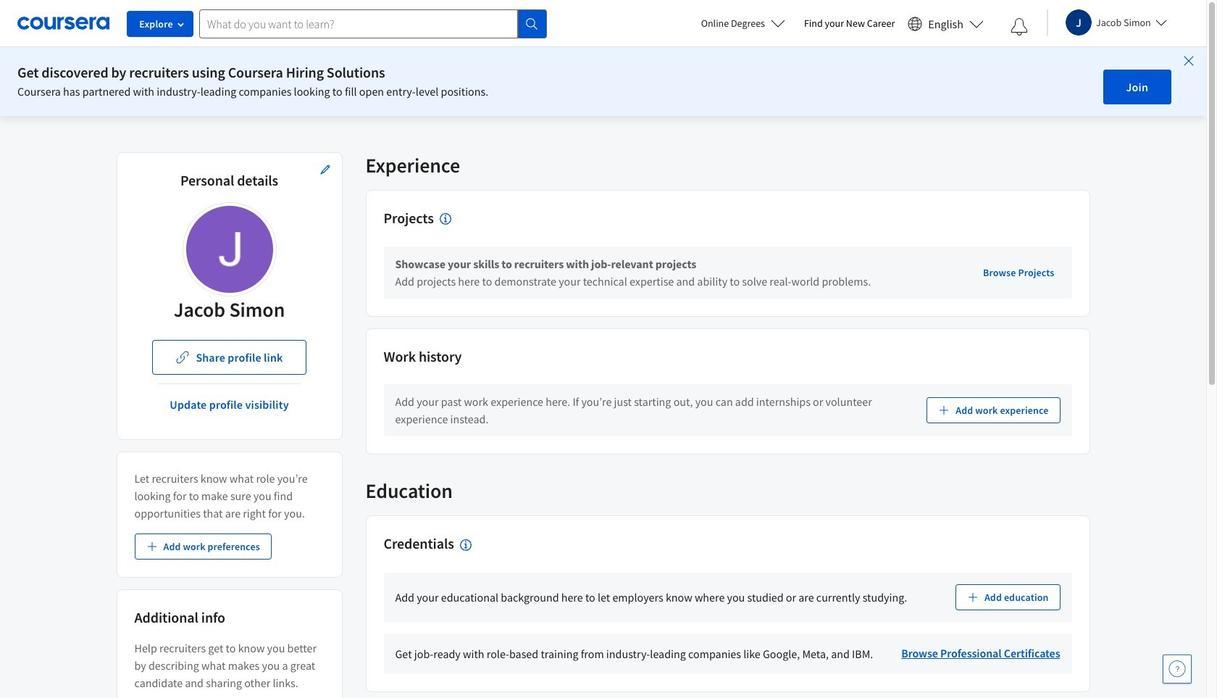 Task type: locate. For each thing, give the bounding box(es) containing it.
What do you want to learn? text field
[[199, 9, 518, 38]]

help center image
[[1169, 660, 1187, 678]]

None search field
[[199, 9, 547, 38]]

coursera image
[[17, 12, 109, 35]]

edit personal details. image
[[319, 164, 331, 175]]



Task type: vqa. For each thing, say whether or not it's contained in the screenshot.
'PROFILE PHOTO'
yes



Task type: describe. For each thing, give the bounding box(es) containing it.
information about credentials section image
[[460, 539, 472, 551]]

information about the projects section image
[[440, 213, 451, 225]]

profile photo image
[[186, 206, 273, 293]]



